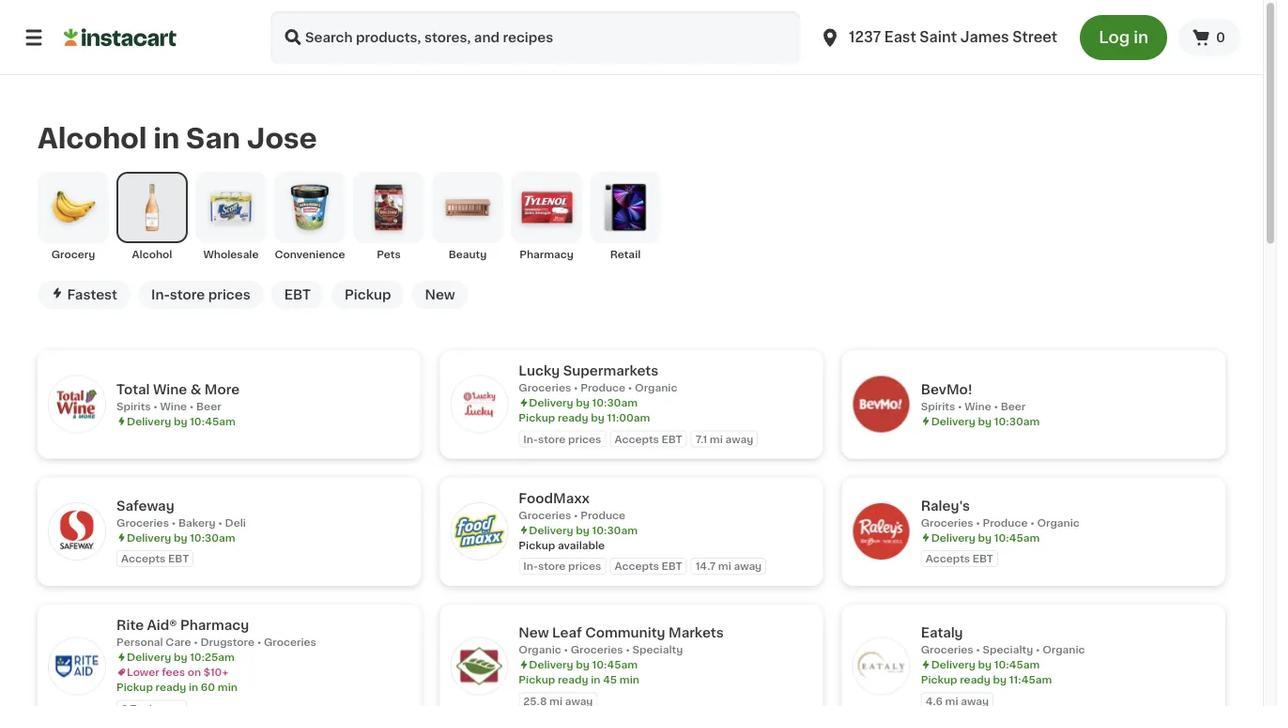 Task type: vqa. For each thing, say whether or not it's contained in the screenshot.
'Ordering Prescriptions'
no



Task type: describe. For each thing, give the bounding box(es) containing it.
convenience
[[275, 249, 345, 260]]

instacart logo image
[[64, 26, 177, 49]]

ebt down the raley's groceries • produce • organic
[[973, 554, 994, 564]]

mi for 7.1
[[710, 434, 723, 444]]

in-store prices button
[[138, 281, 264, 309]]

11:45am
[[1009, 675, 1052, 685]]

new button
[[412, 281, 468, 309]]

markets
[[669, 626, 724, 639]]

1237
[[849, 31, 881, 44]]

beer inside bevmo! spirits • wine • beer
[[1001, 401, 1026, 411]]

wine inside bevmo! spirits • wine • beer
[[965, 401, 992, 411]]

in left 60
[[189, 682, 198, 693]]

ebt left 14.7
[[662, 561, 682, 571]]

pickup button
[[331, 281, 404, 309]]

fastest button
[[38, 281, 131, 309]]

bevmo!
[[921, 383, 973, 396]]

by up "pickup ready by 11:00am"
[[576, 398, 590, 408]]

total
[[116, 383, 150, 396]]

grocery
[[51, 249, 95, 260]]

25.8
[[523, 696, 547, 706]]

delivery by 10:25am
[[127, 652, 235, 662]]

accepts ebt down the safeway groceries • bakery • deli
[[121, 554, 189, 564]]

new for new
[[425, 288, 455, 301]]

specialty inside new leaf community markets organic • groceries • specialty
[[633, 645, 683, 655]]

in left the 45
[[591, 675, 601, 685]]

accepts ebt down 11:00am
[[615, 434, 682, 444]]

ebt button
[[271, 281, 324, 309]]

new leaf community markets image
[[451, 638, 507, 695]]

mi for 25.8
[[549, 696, 563, 706]]

eataly image
[[853, 638, 910, 695]]

grocery button
[[38, 172, 109, 262]]

log in button
[[1080, 15, 1167, 60]]

away for 4.6 mi away
[[961, 696, 989, 706]]

in-store prices for lucky
[[523, 434, 601, 444]]

10:30am up 11:00am
[[592, 398, 638, 408]]

pharmacy inside rite aid® pharmacy personal care • drugstore • groceries
[[180, 619, 249, 632]]

by down care
[[174, 652, 187, 662]]

drugstore
[[200, 637, 255, 647]]

pickup ready in 60 min
[[116, 682, 238, 693]]

saint
[[920, 31, 957, 44]]

ready for •
[[960, 675, 991, 685]]

specialty inside eataly groceries • specialty • organic
[[983, 645, 1033, 655]]

san
[[186, 125, 240, 152]]

new leaf community markets organic • groceries • specialty
[[519, 626, 724, 655]]

10:25am
[[190, 652, 235, 662]]

alcohol for alcohol
[[132, 249, 172, 260]]

community
[[585, 626, 665, 639]]

by down bakery
[[174, 532, 187, 543]]

delivery by 10:45am up pickup ready by 11:45am
[[931, 660, 1040, 670]]

produce inside lucky supermarkets groceries • produce • organic
[[581, 383, 626, 393]]

personal
[[116, 637, 163, 647]]

total wine & more image
[[49, 376, 105, 433]]

mi for 4.6
[[945, 696, 959, 706]]

james
[[961, 31, 1009, 44]]

lucky supermarkets image
[[451, 376, 507, 433]]

delivery down total
[[127, 416, 171, 426]]

pets
[[377, 249, 401, 260]]

25.8 mi away
[[523, 696, 593, 706]]

in- inside button
[[151, 288, 170, 301]]

pickup ready in 45 min
[[519, 675, 640, 685]]

delivery down bevmo! spirits • wine • beer
[[931, 416, 976, 426]]

raley's groceries • produce • organic
[[921, 499, 1080, 528]]

14.7 mi away
[[696, 561, 762, 571]]

bevmo! image
[[853, 376, 910, 433]]

retail button
[[590, 172, 661, 262]]

new for new leaf community markets organic • groceries • specialty
[[519, 626, 549, 639]]

mi for 14.7
[[718, 561, 731, 571]]

total wine & more spirits • wine • beer
[[116, 383, 240, 411]]

fastest
[[67, 288, 117, 301]]

pickup ready by 11:00am
[[519, 413, 650, 423]]

care
[[166, 637, 191, 647]]

safeway groceries • bakery • deli
[[116, 499, 246, 528]]

4.6 mi away
[[926, 696, 989, 706]]

bakery
[[178, 517, 216, 528]]

delivery by 10:45am up pickup ready in 45 min
[[529, 660, 638, 670]]

pickup for pickup
[[345, 288, 391, 301]]

45
[[603, 675, 617, 685]]

groceries inside the foodmaxx groceries • produce
[[519, 510, 571, 520]]

eataly groceries • specialty • organic
[[921, 626, 1085, 655]]

beauty button
[[432, 172, 503, 262]]

accepts down raley's
[[926, 554, 970, 564]]

away for 7.1 mi away
[[726, 434, 753, 444]]

groceries inside the safeway groceries • bakery • deli
[[116, 517, 169, 528]]

groceries inside lucky supermarkets groceries • produce • organic
[[519, 383, 571, 393]]

rite aid® pharmacy personal care • drugstore • groceries
[[116, 619, 316, 647]]

1237 east saint james street
[[849, 31, 1058, 44]]

wholesale
[[203, 249, 259, 260]]

&
[[190, 383, 201, 396]]

alcohol in san jose
[[38, 125, 317, 152]]

leaf
[[552, 626, 582, 639]]

groceries inside rite aid® pharmacy personal care • drugstore • groceries
[[264, 637, 316, 647]]

ebt left '7.1'
[[662, 434, 682, 444]]

delivery by 10:30am down bevmo! spirits • wine • beer
[[931, 416, 1040, 426]]

in- for foodmaxx
[[523, 561, 538, 571]]

log
[[1099, 30, 1130, 46]]

pickup ready by 11:45am
[[921, 675, 1052, 685]]

10:45am down the raley's groceries • produce • organic
[[994, 532, 1040, 543]]

safeway
[[116, 499, 174, 512]]

11:00am
[[607, 413, 650, 423]]

pharmacy inside button
[[520, 249, 574, 260]]

by down bevmo! spirits • wine • beer
[[978, 416, 992, 426]]

0 button
[[1179, 19, 1241, 56]]

prices inside button
[[208, 288, 251, 301]]

prices for lucky
[[568, 434, 601, 444]]

10:30am down bakery
[[190, 532, 235, 543]]

foodmaxx
[[519, 492, 590, 505]]

organic inside new leaf community markets organic • groceries • specialty
[[519, 645, 561, 655]]

available
[[558, 540, 605, 550]]

rite
[[116, 619, 144, 632]]

east
[[885, 31, 916, 44]]

delivery up the lower
[[127, 652, 171, 662]]

delivery up pickup available
[[529, 525, 573, 535]]

by down the raley's groceries • produce • organic
[[978, 532, 992, 543]]

pickup for pickup ready in 60 min
[[116, 682, 153, 693]]



Task type: locate. For each thing, give the bounding box(es) containing it.
spirits inside bevmo! spirits • wine • beer
[[921, 401, 955, 411]]

1 vertical spatial in-store prices
[[523, 434, 601, 444]]

retail
[[610, 249, 641, 260]]

accepts ebt left 14.7
[[615, 561, 682, 571]]

4.6
[[926, 696, 943, 706]]

pharmacy right beauty
[[520, 249, 574, 260]]

delivery by 10:45am down total wine & more spirits • wine • beer
[[127, 416, 235, 426]]

0 vertical spatial prices
[[208, 288, 251, 301]]

by up pickup ready in 45 min
[[576, 660, 590, 670]]

organic
[[635, 383, 678, 393], [1037, 517, 1080, 528], [519, 645, 561, 655], [1043, 645, 1085, 655]]

alcohol up in-store prices button
[[132, 249, 172, 260]]

0 horizontal spatial specialty
[[633, 645, 683, 655]]

groceries down raley's
[[921, 517, 974, 528]]

store down pickup available
[[538, 561, 566, 571]]

10:45am down more
[[190, 416, 235, 426]]

delivery down raley's
[[931, 532, 976, 543]]

convenience button
[[274, 172, 346, 262]]

in- for lucky supermarkets
[[523, 434, 538, 444]]

fees
[[162, 667, 185, 677]]

on
[[188, 667, 201, 677]]

produce for raley's
[[983, 517, 1028, 528]]

store for lucky
[[538, 434, 566, 444]]

raley's image
[[853, 503, 910, 560]]

produce inside the raley's groceries • produce • organic
[[983, 517, 1028, 528]]

foodmaxx image
[[451, 503, 507, 560]]

specialty up pickup ready by 11:45am
[[983, 645, 1033, 655]]

alcohol button
[[116, 172, 188, 262]]

0 horizontal spatial min
[[218, 682, 238, 693]]

0 vertical spatial in-
[[151, 288, 170, 301]]

away
[[726, 434, 753, 444], [734, 561, 762, 571], [565, 696, 593, 706], [961, 696, 989, 706]]

mi right 14.7
[[718, 561, 731, 571]]

ready up 25.8 mi away
[[558, 675, 588, 685]]

produce inside the foodmaxx groceries • produce
[[581, 510, 626, 520]]

$10+
[[204, 667, 228, 677]]

ebt down convenience
[[284, 288, 311, 301]]

lucky
[[519, 364, 560, 377]]

by left '11:45am'
[[993, 675, 1007, 685]]

spirits down total
[[116, 401, 151, 411]]

ready for groceries
[[558, 413, 588, 423]]

organic inside eataly groceries • specialty • organic
[[1043, 645, 1085, 655]]

by up pickup ready by 11:45am
[[978, 660, 992, 670]]

by left 11:00am
[[591, 413, 605, 423]]

1 horizontal spatial pharmacy
[[520, 249, 574, 260]]

spirits inside total wine & more spirits • wine • beer
[[116, 401, 151, 411]]

7.1
[[696, 434, 707, 444]]

by up 'available'
[[576, 525, 590, 535]]

new down beauty
[[425, 288, 455, 301]]

in
[[1134, 30, 1149, 46], [153, 125, 180, 152], [591, 675, 601, 685], [189, 682, 198, 693]]

new
[[425, 288, 455, 301], [519, 626, 549, 639]]

1237 east saint james street button
[[808, 11, 1069, 64], [819, 11, 1058, 64]]

alcohol inside 'button'
[[132, 249, 172, 260]]

organic inside lucky supermarkets groceries • produce • organic
[[635, 383, 678, 393]]

in- down "pickup ready by 11:00am"
[[523, 434, 538, 444]]

pets button
[[353, 172, 425, 262]]

eataly
[[921, 626, 963, 639]]

lucky supermarkets groceries • produce • organic
[[519, 364, 678, 393]]

supermarkets
[[563, 364, 659, 377]]

away right '7.1'
[[726, 434, 753, 444]]

in-store prices for foodmaxx
[[523, 561, 601, 571]]

min right the 45
[[620, 675, 640, 685]]

new left the leaf
[[519, 626, 549, 639]]

1 vertical spatial prices
[[568, 434, 601, 444]]

beer
[[196, 401, 221, 411], [1001, 401, 1026, 411]]

store inside button
[[170, 288, 205, 301]]

groceries down safeway
[[116, 517, 169, 528]]

bevmo! spirits • wine • beer
[[921, 383, 1026, 411]]

deli
[[225, 517, 246, 528]]

2 1237 east saint james street button from the left
[[819, 11, 1058, 64]]

0 horizontal spatial spirits
[[116, 401, 151, 411]]

1 vertical spatial store
[[538, 434, 566, 444]]

pickup up 4.6
[[921, 675, 958, 685]]

groceries down 'eataly'
[[921, 645, 974, 655]]

delivery by 10:45am
[[127, 416, 235, 426], [931, 532, 1040, 543], [529, 660, 638, 670], [931, 660, 1040, 670]]

60
[[201, 682, 215, 693]]

accepts up community
[[615, 561, 659, 571]]

0 horizontal spatial pharmacy
[[180, 619, 249, 632]]

2 vertical spatial in-store prices
[[523, 561, 601, 571]]

10:30am
[[592, 398, 638, 408], [994, 416, 1040, 426], [592, 525, 638, 535], [190, 532, 235, 543]]

pharmacy up drugstore
[[180, 619, 249, 632]]

pickup left 'available'
[[519, 540, 555, 550]]

alcohol for alcohol in san jose
[[38, 125, 147, 152]]

in-
[[151, 288, 170, 301], [523, 434, 538, 444], [523, 561, 538, 571]]

ready down lucky supermarkets groceries • produce • organic
[[558, 413, 588, 423]]

in-store prices inside button
[[151, 288, 251, 301]]

pickup for pickup ready by 11:00am
[[519, 413, 555, 423]]

min down $10+
[[218, 682, 238, 693]]

ebt
[[284, 288, 311, 301], [662, 434, 682, 444], [168, 554, 189, 564], [973, 554, 994, 564], [662, 561, 682, 571]]

0
[[1216, 31, 1226, 44]]

pickup down lucky
[[519, 413, 555, 423]]

ready down fees
[[156, 682, 186, 693]]

1 specialty from the left
[[633, 645, 683, 655]]

pickup for pickup available
[[519, 540, 555, 550]]

alcohol up grocery button
[[38, 125, 147, 152]]

min
[[620, 675, 640, 685], [218, 682, 238, 693]]

None search field
[[270, 11, 800, 64]]

organic inside the raley's groceries • produce • organic
[[1037, 517, 1080, 528]]

groceries right drugstore
[[264, 637, 316, 647]]

accepts ebt down raley's
[[926, 554, 994, 564]]

in left san
[[153, 125, 180, 152]]

accepts down 11:00am
[[615, 434, 659, 444]]

1 spirits from the left
[[116, 401, 151, 411]]

10:45am up the 45
[[592, 660, 638, 670]]

raley's
[[921, 499, 970, 512]]

in-store prices down pickup available
[[523, 561, 601, 571]]

pickup available
[[519, 540, 605, 550]]

alcohol in san jose main content
[[0, 75, 1263, 706]]

0 vertical spatial new
[[425, 288, 455, 301]]

prices for foodmaxx
[[568, 561, 601, 571]]

street
[[1013, 31, 1058, 44]]

pickup for pickup ready by 11:45am
[[921, 675, 958, 685]]

mi right 25.8
[[549, 696, 563, 706]]

lower
[[127, 667, 159, 677]]

10:45am up '11:45am'
[[994, 660, 1040, 670]]

1 1237 east saint james street button from the left
[[808, 11, 1069, 64]]

away down pickup ready in 45 min
[[565, 696, 593, 706]]

wholesale button
[[195, 172, 267, 262]]

0 horizontal spatial new
[[425, 288, 455, 301]]

ebt down bakery
[[168, 554, 189, 564]]

prices down "pickup ready by 11:00am"
[[568, 434, 601, 444]]

new inside button
[[425, 288, 455, 301]]

2 spirits from the left
[[921, 401, 955, 411]]

delivery down safeway
[[127, 532, 171, 543]]

in- down pickup available
[[523, 561, 538, 571]]

mi right 4.6
[[945, 696, 959, 706]]

groceries down lucky
[[519, 383, 571, 393]]

away down pickup ready by 11:45am
[[961, 696, 989, 706]]

min for pickup ready in 60 min
[[218, 682, 238, 693]]

prices down wholesale
[[208, 288, 251, 301]]

0 vertical spatial pharmacy
[[520, 249, 574, 260]]

7.1 mi away
[[696, 434, 753, 444]]

pharmacy
[[520, 249, 574, 260], [180, 619, 249, 632]]

away for 25.8 mi away
[[565, 696, 593, 706]]

accepts down safeway
[[121, 554, 166, 564]]

pickup down pets
[[345, 288, 391, 301]]

• inside the foodmaxx groceries • produce
[[574, 510, 578, 520]]

in right the log
[[1134, 30, 1149, 46]]

in-store prices
[[151, 288, 251, 301], [523, 434, 601, 444], [523, 561, 601, 571]]

ebt inside button
[[284, 288, 311, 301]]

safeway image
[[49, 503, 105, 560]]

pickup down the lower
[[116, 682, 153, 693]]

2 beer from the left
[[1001, 401, 1026, 411]]

1 horizontal spatial min
[[620, 675, 640, 685]]

1 vertical spatial pharmacy
[[180, 619, 249, 632]]

groceries inside new leaf community markets organic • groceries • specialty
[[571, 645, 623, 655]]

1 horizontal spatial spirits
[[921, 401, 955, 411]]

10:30am down bevmo! spirits • wine • beer
[[994, 416, 1040, 426]]

produce
[[581, 383, 626, 393], [581, 510, 626, 520], [983, 517, 1028, 528]]

groceries down foodmaxx
[[519, 510, 571, 520]]

delivery up pickup ready in 45 min
[[529, 660, 573, 670]]

min for pickup ready in 45 min
[[620, 675, 640, 685]]

in inside button
[[1134, 30, 1149, 46]]

in- right fastest
[[151, 288, 170, 301]]

store for foodmaxx
[[538, 561, 566, 571]]

more
[[204, 383, 240, 396]]

1 vertical spatial in-
[[523, 434, 538, 444]]

away right 14.7
[[734, 561, 762, 571]]

prices down 'available'
[[568, 561, 601, 571]]

accepts
[[615, 434, 659, 444], [121, 554, 166, 564], [926, 554, 970, 564], [615, 561, 659, 571]]

groceries inside eataly groceries • specialty • organic
[[921, 645, 974, 655]]

groceries
[[519, 383, 571, 393], [519, 510, 571, 520], [116, 517, 169, 528], [921, 517, 974, 528], [264, 637, 316, 647], [571, 645, 623, 655], [921, 645, 974, 655]]

0 horizontal spatial beer
[[196, 401, 221, 411]]

0 vertical spatial store
[[170, 288, 205, 301]]

0 vertical spatial alcohol
[[38, 125, 147, 152]]

groceries inside the raley's groceries • produce • organic
[[921, 517, 974, 528]]

specialty down community
[[633, 645, 683, 655]]

Search field
[[270, 11, 800, 64]]

aid®
[[147, 619, 177, 632]]

specialty
[[633, 645, 683, 655], [983, 645, 1033, 655]]

1 vertical spatial alcohol
[[132, 249, 172, 260]]

pickup
[[345, 288, 391, 301], [519, 413, 555, 423], [519, 540, 555, 550], [519, 675, 555, 685], [921, 675, 958, 685], [116, 682, 153, 693]]

pickup inside button
[[345, 288, 391, 301]]

0 vertical spatial in-store prices
[[151, 288, 251, 301]]

in-store prices down wholesale
[[151, 288, 251, 301]]

jose
[[247, 125, 317, 152]]

ready for community
[[558, 675, 588, 685]]

foodmaxx groceries • produce
[[519, 492, 626, 520]]

accepts ebt
[[615, 434, 682, 444], [121, 554, 189, 564], [926, 554, 994, 564], [615, 561, 682, 571]]

delivery down 'eataly'
[[931, 660, 976, 670]]

delivery by 10:30am down bakery
[[127, 532, 235, 543]]

mi right '7.1'
[[710, 434, 723, 444]]

store down wholesale
[[170, 288, 205, 301]]

delivery by 10:30am up 'available'
[[529, 525, 638, 535]]

new inside new leaf community markets organic • groceries • specialty
[[519, 626, 549, 639]]

1 horizontal spatial new
[[519, 626, 549, 639]]

delivery by 10:30am up "pickup ready by 11:00am"
[[529, 398, 638, 408]]

2 vertical spatial store
[[538, 561, 566, 571]]

rite aid® pharmacy image
[[49, 638, 105, 695]]

2 vertical spatial in-
[[523, 561, 538, 571]]

delivery by 10:45am down the raley's groceries • produce • organic
[[931, 532, 1040, 543]]

beer inside total wine & more spirits • wine • beer
[[196, 401, 221, 411]]

14.7
[[696, 561, 716, 571]]

2 specialty from the left
[[983, 645, 1033, 655]]

wine
[[153, 383, 187, 396], [160, 401, 187, 411], [965, 401, 992, 411]]

groceries up the 45
[[571, 645, 623, 655]]

ready
[[558, 413, 588, 423], [558, 675, 588, 685], [960, 675, 991, 685], [156, 682, 186, 693]]

in-store prices down "pickup ready by 11:00am"
[[523, 434, 601, 444]]

pickup for pickup ready in 45 min
[[519, 675, 555, 685]]

pharmacy button
[[511, 172, 582, 262]]

2 vertical spatial prices
[[568, 561, 601, 571]]

pickup up 25.8
[[519, 675, 555, 685]]

1 vertical spatial new
[[519, 626, 549, 639]]

delivery by 10:30am
[[529, 398, 638, 408], [931, 416, 1040, 426], [529, 525, 638, 535], [127, 532, 235, 543]]

10:30am up 'available'
[[592, 525, 638, 535]]

1 horizontal spatial specialty
[[983, 645, 1033, 655]]

store down "pickup ready by 11:00am"
[[538, 434, 566, 444]]

by down total wine & more spirits • wine • beer
[[174, 416, 187, 426]]

delivery down lucky
[[529, 398, 573, 408]]

1 horizontal spatial beer
[[1001, 401, 1026, 411]]

produce for foodmaxx
[[581, 510, 626, 520]]

delivery
[[529, 398, 573, 408], [127, 416, 171, 426], [931, 416, 976, 426], [529, 525, 573, 535], [127, 532, 171, 543], [931, 532, 976, 543], [127, 652, 171, 662], [529, 660, 573, 670], [931, 660, 976, 670]]

•
[[574, 383, 578, 393], [628, 383, 632, 393], [153, 401, 158, 411], [189, 401, 194, 411], [958, 401, 962, 411], [994, 401, 998, 411], [574, 510, 578, 520], [172, 517, 176, 528], [218, 517, 223, 528], [976, 517, 980, 528], [1030, 517, 1035, 528], [194, 637, 198, 647], [257, 637, 261, 647], [564, 645, 568, 655], [626, 645, 630, 655], [976, 645, 980, 655], [1036, 645, 1040, 655]]

by
[[576, 398, 590, 408], [591, 413, 605, 423], [174, 416, 187, 426], [978, 416, 992, 426], [576, 525, 590, 535], [174, 532, 187, 543], [978, 532, 992, 543], [174, 652, 187, 662], [576, 660, 590, 670], [978, 660, 992, 670], [993, 675, 1007, 685]]

spirits down bevmo! on the bottom right of the page
[[921, 401, 955, 411]]

ready up 4.6 mi away in the bottom of the page
[[960, 675, 991, 685]]

lower fees on $10+
[[127, 667, 228, 677]]

1 beer from the left
[[196, 401, 221, 411]]

alcohol
[[38, 125, 147, 152], [132, 249, 172, 260]]

log in
[[1099, 30, 1149, 46]]

beauty
[[449, 249, 487, 260]]

away for 14.7 mi away
[[734, 561, 762, 571]]



